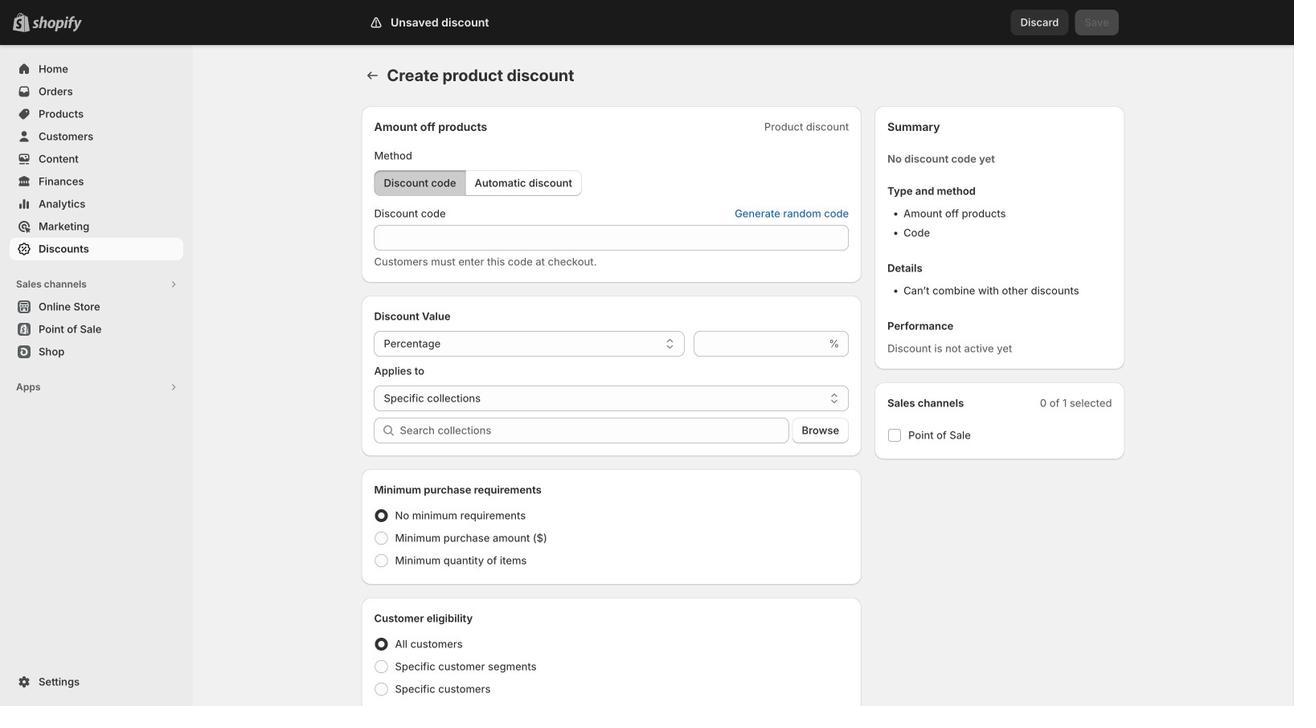 Task type: vqa. For each thing, say whether or not it's contained in the screenshot.
"look"
no



Task type: locate. For each thing, give the bounding box(es) containing it.
shopify image
[[32, 16, 82, 32]]

None text field
[[694, 331, 826, 357]]

Search collections text field
[[400, 418, 789, 444]]

None text field
[[374, 225, 849, 251]]



